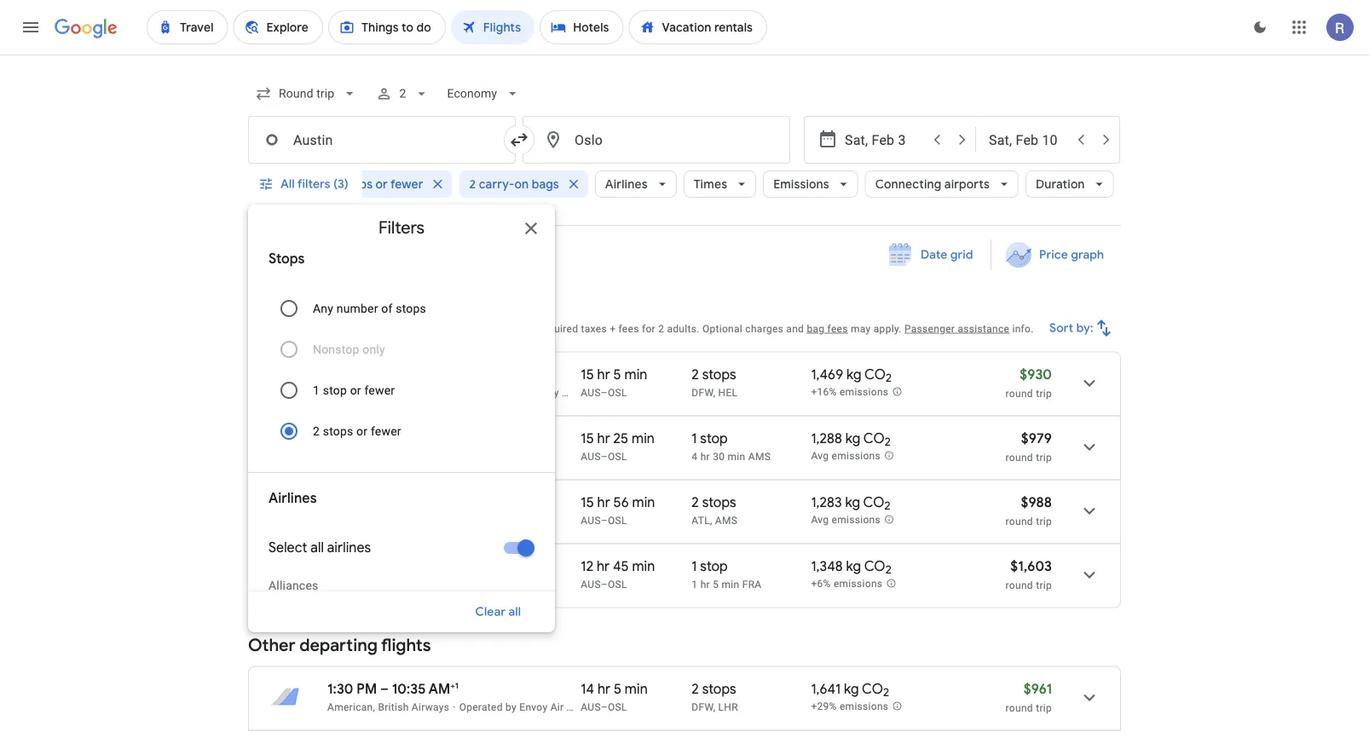 Task type: vqa. For each thing, say whether or not it's contained in the screenshot.
$78
no



Task type: locate. For each thing, give the bounding box(es) containing it.
min inside 14 hr 5 min aus – osl
[[625, 681, 648, 698]]

4 osl from the top
[[608, 579, 627, 591]]

osl down total duration 15 hr 5 min. element
[[608, 387, 627, 399]]

aus inside 12 hr 45 min aus – osl
[[581, 579, 601, 591]]

osl down 56
[[608, 515, 627, 527]]

1,348 kg co 2
[[811, 558, 892, 578]]

5 aus from the top
[[581, 701, 601, 713]]

airports
[[945, 177, 990, 192]]

0 vertical spatial ,
[[714, 387, 716, 399]]

1 vertical spatial 5
[[713, 579, 719, 591]]

stops inside 2 stops dfw , hel
[[702, 366, 737, 383]]

1 inside "1:30 pm – 10:35 am + 1"
[[455, 681, 459, 691]]

min inside 15 hr 56 min aus – osl
[[632, 494, 655, 511]]

for
[[642, 323, 656, 335], [618, 387, 631, 399]]

0 vertical spatial fewer
[[391, 177, 423, 192]]

1 15 from the top
[[581, 366, 594, 383]]

osl inside 12 hr 45 min aus – osl
[[608, 579, 627, 591]]

1 down atl
[[692, 558, 697, 575]]

emissions down the 1,288 kg co 2
[[832, 450, 881, 462]]

stops right the filters
[[342, 177, 373, 192]]

pm right the '4:15'
[[424, 430, 444, 447]]

emissions for 1,288
[[832, 450, 881, 462]]

1 vertical spatial departing
[[300, 635, 378, 657]]

1 vertical spatial 1 stop flight. element
[[692, 558, 728, 578]]

15 inside the 15 hr 5 min aus – osl
[[581, 366, 594, 383]]

1,288 kg co 2
[[811, 430, 891, 450]]

pm right 1:30
[[357, 681, 377, 698]]

date
[[921, 247, 948, 263]]

min for 15 hr 56 min
[[632, 494, 655, 511]]

– up american, british airways
[[380, 681, 389, 698]]

0 horizontal spatial ams
[[715, 515, 738, 527]]

co up +29% emissions
[[862, 681, 884, 698]]

round inside $979 round trip
[[1006, 452, 1034, 464]]

co right 1,288
[[864, 430, 885, 447]]

0 horizontal spatial all
[[311, 539, 324, 557]]

co
[[865, 366, 886, 383], [864, 430, 885, 447], [864, 494, 885, 511], [865, 558, 886, 575], [862, 681, 884, 698]]

or right (3)
[[376, 177, 388, 192]]

0 vertical spatial dfw
[[692, 387, 714, 399]]

0 horizontal spatial by
[[506, 701, 517, 713]]

15 inside 15 hr 25 min aus – osl
[[581, 430, 594, 447]]

select
[[269, 539, 307, 557]]

air
[[551, 701, 564, 713]]

1 horizontal spatial finnair
[[634, 387, 667, 399]]

5 inside the 15 hr 5 min aus – osl
[[614, 366, 621, 383]]

all right select
[[311, 539, 324, 557]]

0 vertical spatial departing
[[288, 297, 366, 319]]

2 1 stop flight. element from the top
[[692, 558, 728, 578]]

1 horizontal spatial ams
[[749, 451, 771, 463]]

round down 961 us dollars text box at the right of the page
[[1006, 702, 1034, 714]]

or
[[376, 177, 388, 192], [350, 383, 361, 397], [357, 424, 368, 438]]

stops inside 2 stops atl , ams
[[702, 494, 737, 511]]

, inside 2 stops dfw , lhr
[[714, 701, 716, 713]]

finnair down total duration 15 hr 5 min. element
[[634, 387, 667, 399]]

main content
[[248, 240, 1122, 733]]

osl down 25
[[608, 451, 627, 463]]

all for clear
[[509, 605, 521, 620]]

date grid
[[921, 247, 974, 263]]

5 up american
[[614, 681, 622, 698]]

min inside the 15 hr 5 min aus – osl
[[625, 366, 648, 383]]

1,469
[[811, 366, 844, 383]]

hr left 56
[[597, 494, 610, 511]]

1 american, from the top
[[328, 387, 375, 399]]

osl for 12 hr 45 min
[[608, 579, 627, 591]]

3 aus from the top
[[581, 515, 601, 527]]

Departure text field
[[845, 117, 924, 163]]

operated left nordic
[[502, 387, 545, 399]]

pm for 5:50 pm – 4:15 pm
[[359, 430, 380, 447]]

co inside the 1,469 kg co 2
[[865, 366, 886, 383]]

+16% emissions
[[811, 387, 889, 398]]

co up "+6% emissions"
[[865, 558, 886, 575]]

5
[[614, 366, 621, 383], [713, 579, 719, 591], [614, 681, 622, 698]]

1 vertical spatial airlines
[[269, 490, 317, 507]]

2 inside 1,348 kg co 2
[[886, 563, 892, 578]]

1 avg from the top
[[811, 450, 829, 462]]

15 up operated by nordic reg for finnair
[[581, 366, 594, 383]]

stops up atl
[[702, 494, 737, 511]]

– inside the 15 hr 5 min aus – osl
[[601, 387, 608, 399]]

0 vertical spatial ams
[[749, 451, 771, 463]]

fees right taxes
[[619, 323, 639, 335]]

operated right airways
[[459, 701, 503, 713]]

0 horizontal spatial +
[[451, 681, 455, 691]]

pm right '5:50'
[[359, 430, 380, 447]]

2 vertical spatial 5
[[614, 681, 622, 698]]

1 stop flight. element
[[692, 430, 728, 450], [692, 558, 728, 578]]

departing
[[288, 297, 366, 319], [300, 635, 378, 657]]

trip inside "$988 round trip"
[[1036, 516, 1052, 527]]

min inside 12 hr 45 min aus – osl
[[632, 558, 655, 575]]

– down total duration 12 hr 45 min. element
[[601, 579, 608, 591]]

0 horizontal spatial finnair
[[378, 387, 411, 399]]

1 vertical spatial 15
[[581, 430, 594, 447]]

2 stops or fewer down american, finnair
[[313, 424, 401, 438]]

round down "1603 us dollars" text box
[[1006, 580, 1034, 591]]

1 vertical spatial +
[[451, 681, 455, 691]]

stops up hel
[[702, 366, 737, 383]]

clear all button
[[455, 592, 542, 633]]

1 inside stops option group
[[313, 383, 320, 397]]

2 vertical spatial 15
[[581, 494, 594, 511]]

operated for 15
[[502, 387, 545, 399]]

1 fees from the left
[[619, 323, 639, 335]]

1 vertical spatial avg emissions
[[811, 514, 881, 526]]

aus down '12' at the bottom left
[[581, 579, 601, 591]]

56
[[614, 494, 629, 511]]

filters
[[379, 217, 425, 238]]

trip inside $961 round trip
[[1036, 702, 1052, 714]]

1 vertical spatial all
[[509, 605, 521, 620]]

– inside 12 hr 45 min aus – osl
[[601, 579, 608, 591]]

avg down 1,283
[[811, 514, 829, 526]]

trip for $979
[[1036, 452, 1052, 464]]

kg up +16% emissions
[[847, 366, 862, 383]]

stop inside 1 stop 1 hr 5 min fra
[[700, 558, 728, 575]]

None field
[[248, 78, 365, 109], [440, 78, 528, 109], [248, 78, 365, 109], [440, 78, 528, 109]]

15 hr 25 min aus – osl
[[581, 430, 655, 463]]

2 vertical spatial 2 stops flight. element
[[692, 681, 737, 701]]

2 2 stops flight. element from the top
[[692, 494, 737, 514]]

find the best price region
[[248, 240, 1122, 284]]

$961
[[1024, 681, 1052, 698]]

0 vertical spatial or
[[376, 177, 388, 192]]

ams right 30
[[749, 451, 771, 463]]

avg for 1,288
[[811, 450, 829, 462]]

hr inside 14 hr 5 min aus – osl
[[598, 681, 611, 698]]

1 horizontal spatial by
[[548, 387, 559, 399]]

45
[[613, 558, 629, 575]]

5 osl from the top
[[608, 701, 627, 713]]

Return text field
[[989, 117, 1068, 163]]

stops option group
[[269, 288, 535, 452]]

2 trip from the top
[[1036, 452, 1052, 464]]

for right reg
[[618, 387, 631, 399]]

avg emissions down the 1,288 kg co 2
[[811, 450, 881, 462]]

3 trip from the top
[[1036, 516, 1052, 527]]

american, down departure time: 1:30 pm. text field on the bottom left of the page
[[328, 701, 375, 713]]

osl inside 15 hr 56 min aus – osl
[[608, 515, 627, 527]]

15 left 25
[[581, 430, 594, 447]]

none search field containing filters
[[248, 73, 1122, 733]]

0 vertical spatial 2 stops flight. element
[[692, 366, 737, 386]]

round down the $930
[[1006, 388, 1034, 400]]

by for 15 hr 5 min
[[548, 387, 559, 399]]

pm
[[359, 430, 380, 447], [424, 430, 444, 447], [359, 558, 379, 575], [357, 681, 377, 698]]

departing up nonstop
[[288, 297, 366, 319]]

2 stops flight. element up lhr
[[692, 681, 737, 701]]

, inside 2 stops dfw , hel
[[714, 387, 716, 399]]

1 vertical spatial avg
[[811, 514, 829, 526]]

$961 round trip
[[1006, 681, 1052, 714]]

sort by: button
[[1043, 308, 1122, 349]]

number
[[337, 301, 378, 316]]

min
[[625, 366, 648, 383], [632, 430, 655, 447], [728, 451, 746, 463], [632, 494, 655, 511], [632, 558, 655, 575], [722, 579, 740, 591], [625, 681, 648, 698]]

emissions down 1,641 kg co 2
[[840, 701, 889, 713]]

0 vertical spatial 2 stops or fewer
[[332, 177, 423, 192]]

5 for 15 hr 5 min
[[614, 366, 621, 383]]

Departure time: 1:30 PM. text field
[[328, 681, 377, 698]]

2 aus from the top
[[581, 451, 601, 463]]

– down total duration 15 hr 56 min. element
[[601, 515, 608, 527]]

flights
[[369, 297, 419, 319], [381, 635, 431, 657]]

finnair up leaves austin-bergstrom international airport at 5:50 pm on saturday, february 3 and arrives at oslo airport at 4:15 pm on sunday, february 4. element
[[378, 387, 411, 399]]

2 round from the top
[[1006, 452, 1034, 464]]

hr left 25
[[597, 430, 610, 447]]

departing for best
[[288, 297, 366, 319]]

aus inside the 15 hr 5 min aus – osl
[[581, 387, 601, 399]]

osl inside 15 hr 25 min aus – osl
[[608, 451, 627, 463]]

nordic
[[562, 387, 594, 399]]

co right 1,283
[[864, 494, 885, 511]]

flights for other departing flights
[[381, 635, 431, 657]]

osl for 15 hr 25 min
[[608, 451, 627, 463]]

2 carry-on bags
[[470, 177, 559, 192]]

stops
[[342, 177, 373, 192], [396, 301, 426, 316], [702, 366, 737, 383], [323, 424, 353, 438], [702, 494, 737, 511], [702, 681, 737, 698]]

trip inside $979 round trip
[[1036, 452, 1052, 464]]

osl down 45
[[608, 579, 627, 591]]

3 round from the top
[[1006, 516, 1034, 527]]

layover (1 of 2) is a 1 hr 17 min layover at dallas/fort worth international airport in dallas. layover (2 of 2) is a 1 hr layover at helsinki airport in helsinki. element
[[692, 386, 803, 400]]

0 vertical spatial 15
[[581, 366, 594, 383]]

2 vertical spatial or
[[357, 424, 368, 438]]

30
[[713, 451, 725, 463]]

5 inside 1 stop 1 hr 5 min fra
[[713, 579, 719, 591]]

adults.
[[667, 323, 700, 335]]

– inside 15 hr 56 min aus – osl
[[601, 515, 608, 527]]

+ right 10:35
[[451, 681, 455, 691]]

1 horizontal spatial fees
[[828, 323, 848, 335]]

2 stops flight. element for 15 hr 5 min
[[692, 366, 737, 386]]

min inside 15 hr 25 min aus – osl
[[632, 430, 655, 447]]

kg inside 1,348 kg co 2
[[846, 558, 862, 575]]

3 15 from the top
[[581, 494, 594, 511]]

2 inside 2 stops dfw , lhr
[[692, 681, 699, 698]]

– right as
[[601, 701, 608, 713]]

or right '5:50'
[[357, 424, 368, 438]]

hr for 15 hr 25 min
[[597, 430, 610, 447]]

1 horizontal spatial for
[[642, 323, 656, 335]]

2 avg from the top
[[811, 514, 829, 526]]

1 vertical spatial operated
[[459, 701, 503, 713]]

2 stops or fewer
[[332, 177, 423, 192], [313, 424, 401, 438]]

1 right am
[[455, 681, 459, 691]]

avg emissions down 1,283 kg co 2
[[811, 514, 881, 526]]

hr inside 15 hr 56 min aus – osl
[[597, 494, 610, 511]]

airlines
[[327, 539, 371, 557]]

2 stops flight. element up hel
[[692, 366, 737, 386]]

flight details. leaves austin-bergstrom international airport at 4:45 pm on saturday, february 3 and arrives at oslo airport at 12:30 pm on sunday, february 4. image
[[1069, 555, 1110, 596]]

2 vertical spatial stop
[[700, 558, 728, 575]]

loading results progress bar
[[0, 55, 1370, 58]]

kg inside the 1,469 kg co 2
[[847, 366, 862, 383]]

trip for $930
[[1036, 388, 1052, 400]]

kg inside 1,283 kg co 2
[[846, 494, 861, 511]]

aus inside 15 hr 56 min aus – osl
[[581, 515, 601, 527]]

envoy
[[520, 701, 548, 713]]

1 vertical spatial flights
[[381, 635, 431, 657]]

2 inside 2 stops atl , ams
[[692, 494, 699, 511]]

15 for 15 hr 25 min
[[581, 430, 594, 447]]

hr inside 1 stop 1 hr 5 min fra
[[701, 579, 710, 591]]

aus inside 15 hr 25 min aus – osl
[[581, 451, 601, 463]]

1 trip from the top
[[1036, 388, 1052, 400]]

5 trip from the top
[[1036, 702, 1052, 714]]

trip inside $1,603 round trip
[[1036, 580, 1052, 591]]

0 vertical spatial 5
[[614, 366, 621, 383]]

trip
[[1036, 388, 1052, 400], [1036, 452, 1052, 464], [1036, 516, 1052, 527], [1036, 580, 1052, 591], [1036, 702, 1052, 714]]

+
[[610, 323, 616, 335], [451, 681, 455, 691]]

fees
[[619, 323, 639, 335], [828, 323, 848, 335]]

other departing flights
[[248, 635, 431, 657]]

or down the nonstop only
[[350, 383, 361, 397]]

1 horizontal spatial +
[[610, 323, 616, 335]]

stops up lhr
[[702, 681, 737, 698]]

– for 15 hr 56 min
[[601, 515, 608, 527]]

– inside 15 hr 25 min aus – osl
[[601, 451, 608, 463]]

aus for 15 hr 56 min
[[581, 515, 601, 527]]

15 inside 15 hr 56 min aus – osl
[[581, 494, 594, 511]]

5 round from the top
[[1006, 702, 1034, 714]]

1 2 stops flight. element from the top
[[692, 366, 737, 386]]

hr right 14
[[598, 681, 611, 698]]

by left envoy
[[506, 701, 517, 713]]

0 vertical spatial operated
[[502, 387, 545, 399]]

hr left fra
[[701, 579, 710, 591]]

3 2 stops flight. element from the top
[[692, 681, 737, 701]]

stop for 12 hr 45 min
[[700, 558, 728, 575]]

on
[[515, 177, 529, 192]]

15 for 15 hr 5 min
[[581, 366, 594, 383]]

None text field
[[248, 116, 516, 164], [523, 116, 791, 164], [248, 116, 516, 164], [523, 116, 791, 164]]

2 inside 1,283 kg co 2
[[885, 499, 891, 514]]

trip down 961 us dollars text box at the right of the page
[[1036, 702, 1052, 714]]

emissions down 1,283 kg co 2
[[832, 514, 881, 526]]

0 vertical spatial airlines
[[605, 177, 648, 192]]

aus inside 14 hr 5 min aus – osl
[[581, 701, 601, 713]]

kg up +29% emissions
[[844, 681, 859, 698]]

1 down nonstop
[[313, 383, 320, 397]]

None search field
[[248, 73, 1122, 733]]

kg inside 1,641 kg co 2
[[844, 681, 859, 698]]

kg for 1,469
[[847, 366, 862, 383]]

round inside "$988 round trip"
[[1006, 516, 1034, 527]]

stop for 15 hr 25 min
[[700, 430, 728, 447]]

flight details. leaves austin-bergstrom international airport at 1:30 pm on saturday, february 3 and arrives at oslo airport at 10:35 am on sunday, february 4. image
[[1069, 678, 1110, 719]]

hr inside 15 hr 25 min aus – osl
[[597, 430, 610, 447]]

2 vertical spatial ,
[[714, 701, 716, 713]]

kg up "+6% emissions"
[[846, 558, 862, 575]]

aus down total duration 15 hr 5 min. element
[[581, 387, 601, 399]]

1 left fra
[[692, 579, 698, 591]]

1 aus from the top
[[581, 387, 601, 399]]

close dialog image
[[521, 218, 542, 239]]

osl inside 14 hr 5 min aus – osl
[[608, 701, 627, 713]]

Departure time: 5:50 PM. text field
[[328, 430, 380, 447]]

15 left 56
[[581, 494, 594, 511]]

airlines up select
[[269, 490, 317, 507]]

co inside 1,348 kg co 2
[[865, 558, 886, 575]]

2 dfw from the top
[[692, 701, 714, 713]]

avg for 1,283
[[811, 514, 829, 526]]

1 vertical spatial american,
[[328, 701, 375, 713]]

trip down the $930
[[1036, 388, 1052, 400]]

0 vertical spatial by
[[548, 387, 559, 399]]

hr for 14 hr 5 min
[[598, 681, 611, 698]]

emissions for 1,469
[[840, 387, 889, 398]]

hr inside 12 hr 45 min aus – osl
[[597, 558, 610, 575]]

2 inside the 1,469 kg co 2
[[886, 371, 892, 386]]

emissions down the 1,469 kg co 2
[[840, 387, 889, 398]]

14
[[581, 681, 595, 698]]

2 avg emissions from the top
[[811, 514, 881, 526]]

1 osl from the top
[[608, 387, 627, 399]]

kg right 1,283
[[846, 494, 861, 511]]

trip down 979 us dollars text field
[[1036, 452, 1052, 464]]

0 vertical spatial flights
[[369, 297, 419, 319]]

5 for 14 hr 5 min
[[614, 681, 622, 698]]

operated
[[502, 387, 545, 399], [459, 701, 503, 713]]

round inside the $930 round trip
[[1006, 388, 1034, 400]]

emissions for 1,283
[[832, 514, 881, 526]]

2 american, from the top
[[328, 701, 375, 713]]

american
[[581, 701, 627, 713]]

1 horizontal spatial airlines
[[605, 177, 648, 192]]

dfw inside 2 stops dfw , lhr
[[692, 701, 714, 713]]

round
[[1006, 388, 1034, 400], [1006, 452, 1034, 464], [1006, 516, 1034, 527], [1006, 580, 1034, 591], [1006, 702, 1034, 714]]

charges
[[746, 323, 784, 335]]

1 vertical spatial 2 stops or fewer
[[313, 424, 401, 438]]

5:50
[[328, 430, 356, 447]]

2 inside the 1,288 kg co 2
[[885, 435, 891, 450]]

as
[[567, 701, 578, 713]]

2 stops flight. element
[[692, 366, 737, 386], [692, 494, 737, 514], [692, 681, 737, 701]]

4 round from the top
[[1006, 580, 1034, 591]]

1 horizontal spatial all
[[509, 605, 521, 620]]

nonstop
[[313, 342, 360, 356]]

times
[[694, 177, 728, 192]]

emissions down 1,348 kg co 2
[[834, 578, 883, 590]]

1 avg emissions from the top
[[811, 450, 881, 462]]

stop up "layover (1 of 1) is a 1 hr 5 min layover at frankfurt am main airport in frankfurt." element
[[700, 558, 728, 575]]

kg right 1,288
[[846, 430, 861, 447]]

,
[[714, 387, 716, 399], [710, 515, 713, 527], [714, 701, 716, 713]]

aus down 14
[[581, 701, 601, 713]]

stop inside '1 stop 4 hr 30 min ams'
[[700, 430, 728, 447]]

0 horizontal spatial fees
[[619, 323, 639, 335]]

1 stop or fewer
[[313, 383, 395, 397]]

osl left eagle
[[608, 701, 627, 713]]

ams inside 2 stops atl , ams
[[715, 515, 738, 527]]

2 osl from the top
[[608, 451, 627, 463]]

1 vertical spatial by
[[506, 701, 517, 713]]

1 up 4
[[692, 430, 697, 447]]

, for 14 hr 5 min
[[714, 701, 716, 713]]

aus down total duration 15 hr 25 min. element
[[581, 451, 601, 463]]

round inside $961 round trip
[[1006, 702, 1034, 714]]

dfw left lhr
[[692, 701, 714, 713]]

1 vertical spatial ams
[[715, 515, 738, 527]]

1 stop 4 hr 30 min ams
[[692, 430, 771, 463]]

total duration 15 hr 25 min. element
[[581, 430, 692, 450]]

min right 56
[[632, 494, 655, 511]]

2
[[399, 87, 406, 101], [332, 177, 339, 192], [470, 177, 476, 192], [659, 323, 665, 335], [692, 366, 699, 383], [886, 371, 892, 386], [313, 424, 320, 438], [885, 435, 891, 450], [692, 494, 699, 511], [885, 499, 891, 514], [886, 563, 892, 578], [692, 681, 699, 698], [884, 686, 890, 700]]

1 vertical spatial 2 stops flight. element
[[692, 494, 737, 514]]

all inside button
[[509, 605, 521, 620]]

15
[[581, 366, 594, 383], [581, 430, 594, 447], [581, 494, 594, 511]]

dfw left hel
[[692, 387, 714, 399]]

prices
[[311, 242, 347, 258]]

2 finnair from the left
[[634, 387, 667, 399]]

1 for 1 stop 4 hr 30 min ams
[[692, 430, 697, 447]]

bag fees button
[[807, 323, 848, 335]]

930 US dollars text field
[[1020, 366, 1052, 383]]

co inside 1,283 kg co 2
[[864, 494, 885, 511]]

hel
[[719, 387, 738, 399]]

min inside '1 stop 4 hr 30 min ams'
[[728, 451, 746, 463]]

1 round from the top
[[1006, 388, 1034, 400]]

$1,603 round trip
[[1006, 558, 1052, 591]]

, for 15 hr 5 min
[[714, 387, 716, 399]]

dfw inside 2 stops dfw , hel
[[692, 387, 714, 399]]

1 vertical spatial dfw
[[692, 701, 714, 713]]

avg down 1,288
[[811, 450, 829, 462]]

4
[[692, 451, 698, 463]]

1 inside '1 stop 4 hr 30 min ams'
[[692, 430, 697, 447]]

flights up only
[[369, 297, 419, 319]]

2 inside 1,641 kg co 2
[[884, 686, 890, 700]]

4 aus from the top
[[581, 579, 601, 591]]

$988 round trip
[[1006, 494, 1052, 527]]

0 vertical spatial 1 stop flight. element
[[692, 430, 728, 450]]

osl for 15 hr 5 min
[[608, 387, 627, 399]]

hr right '12' at the bottom left
[[597, 558, 610, 575]]

round for $979
[[1006, 452, 1034, 464]]

osl inside the 15 hr 5 min aus – osl
[[608, 387, 627, 399]]

trip inside the $930 round trip
[[1036, 388, 1052, 400]]

– down total duration 15 hr 25 min. element
[[601, 451, 608, 463]]

1 vertical spatial ,
[[710, 515, 713, 527]]

(3)
[[334, 177, 349, 192]]

1 vertical spatial stop
[[700, 430, 728, 447]]

1 stop flight. element up 30
[[692, 430, 728, 450]]

0 vertical spatial for
[[642, 323, 656, 335]]

round for $930
[[1006, 388, 1034, 400]]

avg emissions for 1,288
[[811, 450, 881, 462]]

+29%
[[811, 701, 837, 713]]

stop down nonstop
[[323, 383, 347, 397]]

1603 US dollars text field
[[1011, 558, 1052, 575]]

kg inside the 1,288 kg co 2
[[846, 430, 861, 447]]

, inside 2 stops atl , ams
[[710, 515, 713, 527]]

0 vertical spatial stop
[[323, 383, 347, 397]]

0 vertical spatial avg emissions
[[811, 450, 881, 462]]

pm up lufthansa on the left bottom of the page
[[359, 558, 379, 575]]

layover (1 of 1) is a 4 hr 30 min layover at amsterdam airport schiphol in amsterdam. element
[[692, 450, 803, 464]]

1 dfw from the top
[[692, 387, 714, 399]]

co inside 1,641 kg co 2
[[862, 681, 884, 698]]

hr inside '1 stop 4 hr 30 min ams'
[[701, 451, 710, 463]]

departing up 1:30
[[300, 635, 378, 657]]

3 osl from the top
[[608, 515, 627, 527]]

5 up reg
[[614, 366, 621, 383]]

kg
[[847, 366, 862, 383], [846, 430, 861, 447], [846, 494, 861, 511], [846, 558, 862, 575], [844, 681, 859, 698]]

stop up 30
[[700, 430, 728, 447]]

15 for 15 hr 56 min
[[581, 494, 594, 511]]

2 stops flight. element up atl
[[692, 494, 737, 514]]

5 left fra
[[713, 579, 719, 591]]

hr inside the 15 hr 5 min aus – osl
[[597, 366, 610, 383]]

flights for best departing flights
[[369, 297, 419, 319]]

$1,603
[[1011, 558, 1052, 575]]

fees right bag
[[828, 323, 848, 335]]

clear all
[[475, 605, 521, 620]]

0 vertical spatial all
[[311, 539, 324, 557]]

, left lhr
[[714, 701, 716, 713]]

2 15 from the top
[[581, 430, 594, 447]]

aus
[[581, 387, 601, 399], [581, 451, 601, 463], [581, 515, 601, 527], [581, 579, 601, 591], [581, 701, 601, 713]]

or inside popup button
[[376, 177, 388, 192]]

all right clear
[[509, 605, 521, 620]]

by left nordic
[[548, 387, 559, 399]]

– right nordic
[[601, 387, 608, 399]]

1 1 stop flight. element from the top
[[692, 430, 728, 450]]

round inside $1,603 round trip
[[1006, 580, 1034, 591]]

0 vertical spatial +
[[610, 323, 616, 335]]

co inside the 1,288 kg co 2
[[864, 430, 885, 447]]

min left fra
[[722, 579, 740, 591]]

– inside 14 hr 5 min aus – osl
[[601, 701, 608, 713]]

trip for $988
[[1036, 516, 1052, 527]]

0 vertical spatial american,
[[328, 387, 375, 399]]

4 trip from the top
[[1036, 580, 1052, 591]]

1 vertical spatial for
[[618, 387, 631, 399]]

dfw for 14 hr 5 min
[[692, 701, 714, 713]]

2 vertical spatial fewer
[[371, 424, 401, 438]]

0 vertical spatial avg
[[811, 450, 829, 462]]

min right 45
[[632, 558, 655, 575]]

min right 30
[[728, 451, 746, 463]]

5 inside 14 hr 5 min aus – osl
[[614, 681, 622, 698]]

stops inside popup button
[[342, 177, 373, 192]]

flight details. leaves austin-bergstrom international airport at 12:59 pm on saturday, february 3 and arrives at oslo airport at 11:55 am on sunday, february 4. image
[[1069, 491, 1110, 532]]



Task type: describe. For each thing, give the bounding box(es) containing it.
change appearance image
[[1240, 7, 1281, 48]]

min for 15 hr 25 min
[[632, 430, 655, 447]]

apply.
[[874, 323, 902, 335]]

$979
[[1022, 430, 1052, 447]]

hr for 12 hr 45 min
[[597, 558, 610, 575]]

connecting airports
[[876, 177, 990, 192]]

– for 15 hr 5 min
[[601, 387, 608, 399]]

kg for 1,283
[[846, 494, 861, 511]]

lufthansa
[[328, 579, 375, 591]]

american, for 15
[[328, 387, 375, 399]]

bags
[[532, 177, 559, 192]]

$930 round trip
[[1006, 366, 1052, 400]]

may
[[851, 323, 871, 335]]

operated for 14
[[459, 701, 503, 713]]

pm for 1:30 pm – 10:35 am + 1
[[357, 681, 377, 698]]

4:15
[[395, 430, 420, 447]]

kg for 1,348
[[846, 558, 862, 575]]

osl for 15 hr 56 min
[[608, 515, 627, 527]]

trip for $1,603
[[1036, 580, 1052, 591]]

avg emissions for 1,283
[[811, 514, 881, 526]]

1,641 kg co 2
[[811, 681, 890, 700]]

best departing flights
[[248, 297, 419, 319]]

assistance
[[958, 323, 1010, 335]]

co for 1,283
[[864, 494, 885, 511]]

co for 1,288
[[864, 430, 885, 447]]

layover (1 of 2) is a 1 hr 23 min layover at hartsfield-jackson atlanta international airport in atlanta. layover (2 of 2) is a 2 hr 15 min layover at amsterdam airport schiphol in amsterdam. element
[[692, 514, 803, 527]]

swap origin and destination. image
[[509, 130, 530, 150]]

fra
[[743, 579, 762, 591]]

emissions button
[[763, 164, 859, 205]]

min for 14 hr 5 min
[[625, 681, 648, 698]]

$988
[[1021, 494, 1052, 511]]

ams inside '1 stop 4 hr 30 min ams'
[[749, 451, 771, 463]]

aus for 12 hr 45 min
[[581, 579, 601, 591]]

stops inside 2 stops dfw , lhr
[[702, 681, 737, 698]]

nonstop only
[[313, 342, 385, 356]]

price graph button
[[995, 240, 1118, 270]]

+ inside "1:30 pm – 10:35 am + 1"
[[451, 681, 455, 691]]

grid
[[951, 247, 974, 263]]

flight details. leaves austin-bergstrom international airport at 2:30 pm on saturday, february 3 and arrives at oslo airport at 12:35 pm on sunday, february 4. image
[[1069, 363, 1110, 404]]

select all airlines
[[269, 539, 371, 557]]

2 fees from the left
[[828, 323, 848, 335]]

co for 1,641
[[862, 681, 884, 698]]

2 inside 2 stops dfw , hel
[[692, 366, 699, 383]]

+6%
[[811, 578, 831, 590]]

departing for other
[[300, 635, 378, 657]]

5:50 pm – 4:15 pm
[[328, 430, 444, 447]]

Arrival time: 4:15 PM on  Sunday, February 4. text field
[[395, 430, 452, 447]]

sort
[[1050, 321, 1074, 336]]

sort by:
[[1050, 321, 1094, 336]]

all for select
[[311, 539, 324, 557]]

emissions for 1,348
[[834, 578, 883, 590]]

emissions
[[774, 177, 830, 192]]

aus for 15 hr 5 min
[[581, 387, 601, 399]]

any
[[313, 301, 334, 316]]

979 US dollars text field
[[1022, 430, 1052, 447]]

other
[[248, 635, 296, 657]]

main content containing best departing flights
[[248, 240, 1122, 733]]

and
[[787, 323, 804, 335]]

988 US dollars text field
[[1021, 494, 1052, 511]]

2 stops flight. element for 14 hr 5 min
[[692, 681, 737, 701]]

pm for 4:45 pm
[[359, 558, 379, 575]]

include
[[502, 323, 536, 335]]

trip for $961
[[1036, 702, 1052, 714]]

round for $1,603
[[1006, 580, 1034, 591]]

leaves austin-bergstrom international airport at 5:50 pm on saturday, february 3 and arrives at oslo airport at 4:15 pm on sunday, february 4. element
[[328, 430, 452, 447]]

1,283
[[811, 494, 842, 511]]

2 stops or fewer button
[[322, 164, 452, 205]]

12 hr 45 min aus – osl
[[581, 558, 655, 591]]

osl for 14 hr 5 min
[[608, 701, 627, 713]]

only
[[363, 342, 385, 356]]

american, for 14
[[328, 701, 375, 713]]

15 hr 56 min aus – osl
[[581, 494, 655, 527]]

clear
[[475, 605, 506, 620]]

+29% emissions
[[811, 701, 889, 713]]

airways
[[412, 701, 450, 713]]

american, finnair
[[328, 387, 411, 399]]

Departure time: 4:45 PM. text field
[[328, 558, 379, 575]]

co for 1,348
[[865, 558, 886, 575]]

0 horizontal spatial for
[[618, 387, 631, 399]]

track
[[277, 242, 308, 258]]

2 stops flight. element for 15 hr 56 min
[[692, 494, 737, 514]]

atl
[[692, 515, 710, 527]]

round for $988
[[1006, 516, 1034, 527]]

operated by envoy air as american eagle
[[459, 701, 656, 713]]

Arrival time: 10:35 AM on  Sunday, February 4. text field
[[392, 681, 459, 698]]

optional
[[703, 323, 743, 335]]

carry-
[[479, 177, 515, 192]]

fewer inside popup button
[[391, 177, 423, 192]]

co for 1,469
[[865, 366, 886, 383]]

total duration 14 hr 5 min. element
[[581, 681, 692, 701]]

min inside 1 stop 1 hr 5 min fra
[[722, 579, 740, 591]]

, for 15 hr 56 min
[[710, 515, 713, 527]]

hr for 15 hr 5 min
[[597, 366, 610, 383]]

best
[[248, 297, 284, 319]]

2 stops or fewer inside stops option group
[[313, 424, 401, 438]]

connecting airports button
[[865, 164, 1019, 205]]

2 button
[[369, 73, 437, 114]]

1,469 kg co 2
[[811, 366, 892, 386]]

4:45 pm
[[328, 558, 379, 575]]

times button
[[684, 164, 757, 205]]

duration button
[[1026, 164, 1114, 205]]

1,348
[[811, 558, 843, 575]]

graph
[[1071, 247, 1104, 263]]

stops down the 1 stop or fewer
[[323, 424, 353, 438]]

min for 12 hr 45 min
[[632, 558, 655, 575]]

main menu image
[[20, 17, 41, 38]]

– left the '4:15'
[[383, 430, 391, 447]]

1:30
[[328, 681, 354, 698]]

1 vertical spatial or
[[350, 383, 361, 397]]

stop inside option group
[[323, 383, 347, 397]]

flight details. leaves austin-bergstrom international airport at 5:50 pm on saturday, february 3 and arrives at oslo airport at 4:15 pm on sunday, february 4. image
[[1069, 427, 1110, 468]]

1 stop 1 hr 5 min fra
[[692, 558, 762, 591]]

aus for 14 hr 5 min
[[581, 701, 601, 713]]

kg for 1,288
[[846, 430, 861, 447]]

– for 14 hr 5 min
[[601, 701, 608, 713]]

emissions for 1,641
[[840, 701, 889, 713]]

stops
[[269, 250, 305, 268]]

1 for 1 stop 1 hr 5 min fra
[[692, 558, 697, 575]]

1,288
[[811, 430, 843, 447]]

1 vertical spatial fewer
[[365, 383, 395, 397]]

15 hr 5 min aus – osl
[[581, 366, 648, 399]]

am
[[429, 681, 451, 698]]

alliances
[[269, 579, 318, 593]]

aus for 15 hr 25 min
[[581, 451, 601, 463]]

total duration 12 hr 45 min. element
[[581, 558, 692, 578]]

layover (1 of 1) is a 1 hr 5 min layover at frankfurt am main airport in frankfurt. element
[[692, 578, 803, 591]]

1 for 1 stop or fewer
[[313, 383, 320, 397]]

10:35
[[392, 681, 426, 698]]

filters
[[298, 177, 331, 192]]

– for 15 hr 25 min
[[601, 451, 608, 463]]

2 stops dfw , lhr
[[692, 681, 739, 713]]

reg
[[597, 387, 615, 399]]

all
[[281, 177, 295, 192]]

– for 12 hr 45 min
[[601, 579, 608, 591]]

passenger
[[905, 323, 955, 335]]

2 stops atl , ams
[[692, 494, 738, 527]]

1 stop flight. element for 12 hr 45 min
[[692, 558, 728, 578]]

14 hr 5 min aus – osl
[[581, 681, 648, 713]]

stops right the of
[[396, 301, 426, 316]]

price graph
[[1039, 247, 1104, 263]]

leaves austin-bergstrom international airport at 1:30 pm on saturday, february 3 and arrives at oslo airport at 10:35 am on sunday, february 4. element
[[328, 681, 459, 698]]

track prices
[[277, 242, 347, 258]]

price
[[1039, 247, 1068, 263]]

961 US dollars text field
[[1024, 681, 1052, 698]]

+6% emissions
[[811, 578, 883, 590]]

1 finnair from the left
[[378, 387, 411, 399]]

min for 15 hr 5 min
[[625, 366, 648, 383]]

layover (1 of 2) is a 44 min layover at dallas/fort worth international airport in dallas. layover (2 of 2) is a 1 hr 5 min layover at heathrow airport in london. element
[[692, 701, 803, 714]]

round for $961
[[1006, 702, 1034, 714]]

date grid button
[[877, 240, 987, 270]]

total duration 15 hr 5 min. element
[[581, 366, 692, 386]]

0 horizontal spatial airlines
[[269, 490, 317, 507]]

by for 14 hr 5 min
[[506, 701, 517, 713]]

2 inside stops option group
[[313, 424, 320, 438]]

lhr
[[719, 701, 739, 713]]

american, british airways
[[328, 701, 450, 713]]

any number of stops
[[313, 301, 426, 316]]

required
[[539, 323, 578, 335]]

hr for 15 hr 56 min
[[597, 494, 610, 511]]

$979 round trip
[[1006, 430, 1052, 464]]

bag
[[807, 323, 825, 335]]

kg for 1,641
[[844, 681, 859, 698]]

taxes
[[581, 323, 607, 335]]

passenger assistance button
[[905, 323, 1010, 335]]

dfw for 15 hr 5 min
[[692, 387, 714, 399]]

total duration 15 hr 56 min. element
[[581, 494, 692, 514]]

1 stop flight. element for 15 hr 25 min
[[692, 430, 728, 450]]

by:
[[1077, 321, 1094, 336]]

airlines inside popup button
[[605, 177, 648, 192]]

2 stops or fewer inside popup button
[[332, 177, 423, 192]]



